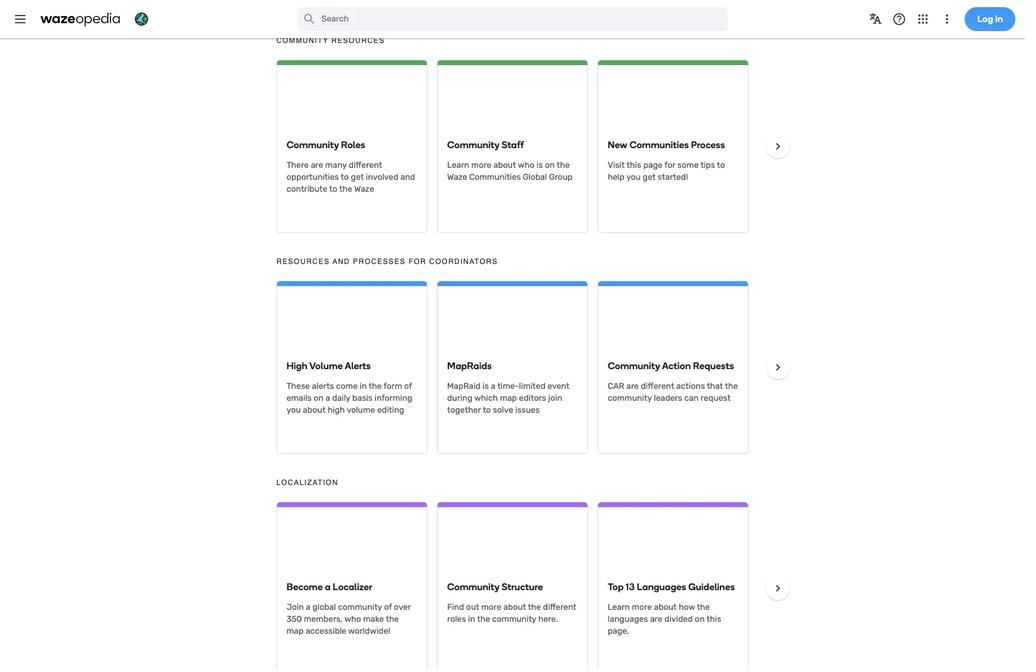 Task type: locate. For each thing, give the bounding box(es) containing it.
more up languages
[[632, 602, 652, 612]]

actions
[[677, 381, 705, 391]]

1 horizontal spatial of
[[404, 381, 412, 391]]

0 vertical spatial learn
[[447, 160, 470, 170]]

are
[[311, 160, 323, 170], [627, 381, 639, 391], [650, 614, 663, 624]]

of inside 'join a global community of over 350 members, who make the map accessible worldwide!'
[[384, 602, 392, 612]]

top 13 languages guidelines link
[[608, 581, 735, 593]]

learn down community staff link at the top of page
[[447, 160, 470, 170]]

1 horizontal spatial learn
[[608, 602, 630, 612]]

get down page
[[643, 172, 656, 182]]

mapraid
[[447, 381, 481, 391]]

of left 'over'
[[384, 602, 392, 612]]

community staff
[[447, 139, 524, 151]]

to inside mapraid is a time-limited event during which map editors join together to solve issues
[[483, 405, 491, 415]]

different up leaders
[[641, 381, 675, 391]]

0 vertical spatial are
[[311, 160, 323, 170]]

1 horizontal spatial is
[[537, 160, 543, 170]]

the down 'over'
[[386, 614, 399, 624]]

localization
[[277, 479, 339, 487]]

is up global
[[537, 160, 543, 170]]

1 vertical spatial learn
[[608, 602, 630, 612]]

1 horizontal spatial and
[[401, 172, 415, 182]]

are for roles
[[311, 160, 323, 170]]

find
[[447, 602, 464, 612]]

1 vertical spatial community
[[338, 602, 382, 612]]

for for page
[[665, 160, 676, 170]]

1 horizontal spatial map
[[500, 393, 517, 403]]

2 horizontal spatial community
[[608, 393, 652, 403]]

0 horizontal spatial different
[[349, 160, 382, 170]]

the
[[557, 160, 570, 170], [339, 184, 352, 194], [369, 381, 382, 391], [725, 381, 738, 391], [528, 602, 541, 612], [697, 602, 710, 612], [386, 614, 399, 624], [477, 614, 490, 624]]

is up which on the bottom of the page
[[483, 381, 489, 391]]

and right involved
[[401, 172, 415, 182]]

and left processes
[[333, 258, 350, 266]]

are right car
[[627, 381, 639, 391]]

new communities process
[[608, 139, 725, 151]]

volume
[[347, 405, 375, 415]]

get inside visit this page for some tips to help you get started!
[[643, 172, 656, 182]]

0 vertical spatial for
[[665, 160, 676, 170]]

visit
[[608, 160, 625, 170]]

a right join
[[306, 602, 311, 612]]

map down '350'
[[287, 626, 304, 636]]

about up 'divided'
[[654, 602, 677, 612]]

on down alerts
[[314, 393, 324, 403]]

to down the 'opportunities'
[[329, 184, 338, 194]]

1 horizontal spatial this
[[707, 614, 722, 624]]

community down the structure
[[492, 614, 537, 624]]

about down the staff
[[494, 160, 516, 170]]

2 horizontal spatial different
[[641, 381, 675, 391]]

2 vertical spatial in
[[468, 614, 476, 624]]

0 vertical spatial community
[[608, 393, 652, 403]]

the up the group
[[557, 160, 570, 170]]

on down how
[[695, 614, 705, 624]]

this down guidelines
[[707, 614, 722, 624]]

2 vertical spatial on
[[695, 614, 705, 624]]

many
[[325, 160, 347, 170]]

tips
[[701, 160, 716, 170]]

1 vertical spatial resources
[[277, 258, 330, 266]]

communities inside learn more about who is on the waze communities global group
[[469, 172, 521, 182]]

350
[[287, 614, 302, 624]]

more inside learn more about who is on the waze communities global group
[[472, 160, 492, 170]]

2 horizontal spatial in
[[468, 614, 476, 624]]

about
[[494, 160, 516, 170], [303, 405, 326, 415], [504, 602, 526, 612], [654, 602, 677, 612]]

and
[[401, 172, 415, 182], [333, 258, 350, 266]]

1 vertical spatial in
[[324, 417, 331, 427]]

0 horizontal spatial are
[[311, 160, 323, 170]]

can
[[685, 393, 699, 403]]

0 vertical spatial in
[[360, 381, 367, 391]]

waze down involved
[[354, 184, 374, 194]]

0 vertical spatial resources
[[332, 37, 385, 45]]

0 vertical spatial is
[[537, 160, 543, 170]]

1 horizontal spatial waze
[[447, 172, 467, 182]]

the right that
[[725, 381, 738, 391]]

2 vertical spatial community
[[492, 614, 537, 624]]

communities
[[630, 139, 689, 151], [469, 172, 521, 182]]

the inside learn more about how the languages are divided on this page.
[[697, 602, 710, 612]]

who inside 'join a global community of over 350 members, who make the map accessible worldwide!'
[[345, 614, 361, 624]]

1 vertical spatial for
[[409, 258, 427, 266]]

1 horizontal spatial for
[[665, 160, 676, 170]]

0 vertical spatial map
[[500, 393, 517, 403]]

0 horizontal spatial on
[[314, 393, 324, 403]]

1 vertical spatial is
[[483, 381, 489, 391]]

of
[[404, 381, 412, 391], [384, 602, 392, 612]]

members,
[[304, 614, 343, 624]]

the inside 'car are different actions that the community leaders can request'
[[725, 381, 738, 391]]

coordinators
[[430, 258, 498, 266]]

0 horizontal spatial get
[[351, 172, 364, 182]]

get left involved
[[351, 172, 364, 182]]

in left 'your'
[[324, 417, 331, 427]]

0 vertical spatial who
[[518, 160, 535, 170]]

1 horizontal spatial in
[[360, 381, 367, 391]]

volume
[[310, 360, 343, 372]]

1 vertical spatial of
[[384, 602, 392, 612]]

you right help
[[627, 172, 641, 182]]

to down which on the bottom of the page
[[483, 405, 491, 415]]

the right how
[[697, 602, 710, 612]]

0 horizontal spatial of
[[384, 602, 392, 612]]

community down car
[[608, 393, 652, 403]]

how
[[679, 602, 695, 612]]

0 horizontal spatial waze
[[354, 184, 374, 194]]

who inside learn more about who is on the waze communities global group
[[518, 160, 535, 170]]

visit this page for some tips to help you get started!
[[608, 160, 725, 182]]

who up worldwide!
[[345, 614, 361, 624]]

of right form at the bottom of page
[[404, 381, 412, 391]]

2 horizontal spatial are
[[650, 614, 663, 624]]

1 vertical spatial waze
[[354, 184, 374, 194]]

0 horizontal spatial who
[[345, 614, 361, 624]]

1 horizontal spatial on
[[545, 160, 555, 170]]

become a localizer link
[[287, 581, 372, 593]]

different inside 'car are different actions that the community leaders can request'
[[641, 381, 675, 391]]

a inside mapraid is a time-limited event during which map editors join together to solve issues
[[491, 381, 496, 391]]

about inside learn more about how the languages are divided on this page.
[[654, 602, 677, 612]]

you down emails
[[287, 405, 301, 415]]

the up basis
[[369, 381, 382, 391]]

for right processes
[[409, 258, 427, 266]]

0 horizontal spatial is
[[483, 381, 489, 391]]

1 vertical spatial you
[[287, 405, 301, 415]]

this right visit
[[627, 160, 642, 170]]

1 vertical spatial different
[[641, 381, 675, 391]]

on
[[545, 160, 555, 170], [314, 393, 324, 403], [695, 614, 705, 624]]

1 vertical spatial communities
[[469, 172, 521, 182]]

on for high volume alerts
[[314, 393, 324, 403]]

1 vertical spatial this
[[707, 614, 722, 624]]

0 horizontal spatial community
[[338, 602, 382, 612]]

editors
[[519, 393, 547, 403]]

mapraids
[[447, 360, 492, 372]]

communities down the community staff
[[469, 172, 521, 182]]

are up the 'opportunities'
[[311, 160, 323, 170]]

1 vertical spatial on
[[314, 393, 324, 403]]

1 vertical spatial and
[[333, 258, 350, 266]]

0 horizontal spatial learn
[[447, 160, 470, 170]]

more right out
[[482, 602, 502, 612]]

different up here.
[[543, 602, 577, 612]]

different
[[349, 160, 382, 170], [641, 381, 675, 391], [543, 602, 577, 612]]

communities up page
[[630, 139, 689, 151]]

are inside 'car are different actions that the community leaders can request'
[[627, 381, 639, 391]]

community
[[277, 37, 329, 45], [287, 139, 339, 151], [447, 139, 500, 151], [608, 360, 660, 372], [447, 581, 500, 593]]

different inside there are many different opportunities to get involved and contribute to the waze community!
[[349, 160, 382, 170]]

community
[[608, 393, 652, 403], [338, 602, 382, 612], [492, 614, 537, 624]]

roles
[[341, 139, 366, 151]]

community up make
[[338, 602, 382, 612]]

1 horizontal spatial you
[[627, 172, 641, 182]]

learn inside learn more about who is on the waze communities global group
[[447, 160, 470, 170]]

a up which on the bottom of the page
[[491, 381, 496, 391]]

1 horizontal spatial are
[[627, 381, 639, 391]]

2 vertical spatial are
[[650, 614, 663, 624]]

more inside learn more about how the languages are divided on this page.
[[632, 602, 652, 612]]

0 vertical spatial different
[[349, 160, 382, 170]]

form
[[384, 381, 402, 391]]

waze down community staff link at the top of page
[[447, 172, 467, 182]]

0 horizontal spatial you
[[287, 405, 301, 415]]

languages
[[637, 581, 687, 593]]

the inside learn more about who is on the waze communities global group
[[557, 160, 570, 170]]

about up activities
[[303, 405, 326, 415]]

the down out
[[477, 614, 490, 624]]

1 horizontal spatial resources
[[332, 37, 385, 45]]

in
[[360, 381, 367, 391], [324, 417, 331, 427], [468, 614, 476, 624]]

on inside these alerts come in the form of emails on a daily basis informing you about high volume editing activities in your area.
[[314, 393, 324, 403]]

the inside 'join a global community of over 350 members, who make the map accessible worldwide!'
[[386, 614, 399, 624]]

which
[[475, 393, 498, 403]]

community for community staff
[[447, 139, 500, 151]]

0 vertical spatial you
[[627, 172, 641, 182]]

started!
[[658, 172, 688, 182]]

0 vertical spatial this
[[627, 160, 642, 170]]

you inside visit this page for some tips to help you get started!
[[627, 172, 641, 182]]

in down out
[[468, 614, 476, 624]]

0 horizontal spatial for
[[409, 258, 427, 266]]

who up global
[[518, 160, 535, 170]]

1 vertical spatial are
[[627, 381, 639, 391]]

in up basis
[[360, 381, 367, 391]]

waze inside learn more about who is on the waze communities global group
[[447, 172, 467, 182]]

some
[[678, 160, 699, 170]]

page.
[[608, 626, 630, 636]]

you inside these alerts come in the form of emails on a daily basis informing you about high volume editing activities in your area.
[[287, 405, 301, 415]]

community staff link
[[447, 139, 524, 151]]

group
[[549, 172, 573, 182]]

action
[[662, 360, 691, 372]]

about down the structure
[[504, 602, 526, 612]]

high
[[328, 405, 345, 415]]

0 horizontal spatial in
[[324, 417, 331, 427]]

learn inside learn more about how the languages are divided on this page.
[[608, 602, 630, 612]]

1 vertical spatial who
[[345, 614, 361, 624]]

on inside learn more about how the languages are divided on this page.
[[695, 614, 705, 624]]

more down community staff link at the top of page
[[472, 160, 492, 170]]

2 horizontal spatial on
[[695, 614, 705, 624]]

0 horizontal spatial and
[[333, 258, 350, 266]]

localization link
[[277, 479, 339, 487]]

1 horizontal spatial who
[[518, 160, 535, 170]]

learn for community
[[447, 160, 470, 170]]

a
[[491, 381, 496, 391], [326, 393, 330, 403], [325, 581, 331, 593], [306, 602, 311, 612]]

guidelines
[[689, 581, 735, 593]]

for
[[665, 160, 676, 170], [409, 258, 427, 266]]

0 horizontal spatial map
[[287, 626, 304, 636]]

0 vertical spatial of
[[404, 381, 412, 391]]

get inside there are many different opportunities to get involved and contribute to the waze community!
[[351, 172, 364, 182]]

0 horizontal spatial this
[[627, 160, 642, 170]]

community inside 'join a global community of over 350 members, who make the map accessible worldwide!'
[[338, 602, 382, 612]]

2 vertical spatial different
[[543, 602, 577, 612]]

are inside there are many different opportunities to get involved and contribute to the waze community!
[[311, 160, 323, 170]]

to
[[717, 160, 725, 170], [341, 172, 349, 182], [329, 184, 338, 194], [483, 405, 491, 415]]

to right tips
[[717, 160, 725, 170]]

1 horizontal spatial get
[[643, 172, 656, 182]]

contribute
[[287, 184, 328, 194]]

2 get from the left
[[643, 172, 656, 182]]

new communities process link
[[608, 139, 725, 151]]

1 horizontal spatial different
[[543, 602, 577, 612]]

a inside 'join a global community of over 350 members, who make the map accessible worldwide!'
[[306, 602, 311, 612]]

0 horizontal spatial communities
[[469, 172, 521, 182]]

alerts
[[345, 360, 371, 372]]

global
[[313, 602, 336, 612]]

involved
[[366, 172, 399, 182]]

1 vertical spatial map
[[287, 626, 304, 636]]

community roles link
[[287, 139, 366, 151]]

learn
[[447, 160, 470, 170], [608, 602, 630, 612]]

community for community action requests
[[608, 360, 660, 372]]

are left 'divided'
[[650, 614, 663, 624]]

1 horizontal spatial community
[[492, 614, 537, 624]]

a down alerts
[[326, 393, 330, 403]]

for up the started!
[[665, 160, 676, 170]]

0 vertical spatial communities
[[630, 139, 689, 151]]

a up global
[[325, 581, 331, 593]]

on up the group
[[545, 160, 555, 170]]

1 get from the left
[[351, 172, 364, 182]]

limited
[[519, 381, 546, 391]]

learn up languages
[[608, 602, 630, 612]]

make
[[363, 614, 384, 624]]

this inside learn more about how the languages are divided on this page.
[[707, 614, 722, 624]]

different up involved
[[349, 160, 382, 170]]

13
[[626, 581, 635, 593]]

0 vertical spatial and
[[401, 172, 415, 182]]

on inside learn more about who is on the waze communities global group
[[545, 160, 555, 170]]

0 vertical spatial on
[[545, 160, 555, 170]]

map down time-
[[500, 393, 517, 403]]

localizer
[[333, 581, 372, 593]]

for for processes
[[409, 258, 427, 266]]

0 vertical spatial waze
[[447, 172, 467, 182]]

community inside 'car are different actions that the community leaders can request'
[[608, 393, 652, 403]]

of inside these alerts come in the form of emails on a daily basis informing you about high volume editing activities in your area.
[[404, 381, 412, 391]]

for inside visit this page for some tips to help you get started!
[[665, 160, 676, 170]]

that
[[707, 381, 723, 391]]

the down many
[[339, 184, 352, 194]]

community resources link
[[277, 37, 385, 45]]

issues
[[515, 405, 540, 415]]



Task type: vqa. For each thing, say whether or not it's contained in the screenshot.
topmost Posts:
no



Task type: describe. For each thing, give the bounding box(es) containing it.
community resources
[[277, 37, 385, 45]]

is inside learn more about who is on the waze communities global group
[[537, 160, 543, 170]]

are inside learn more about how the languages are divided on this page.
[[650, 614, 663, 624]]

on for top 13 languages guidelines
[[695, 614, 705, 624]]

opportunities
[[287, 172, 339, 182]]

waze inside there are many different opportunities to get involved and contribute to the waze community!
[[354, 184, 374, 194]]

are for action
[[627, 381, 639, 391]]

mapraids link
[[447, 360, 492, 372]]

there
[[287, 160, 309, 170]]

learn more about who is on the waze communities global group
[[447, 160, 573, 182]]

resources and processes for coordinators
[[277, 258, 498, 266]]

accessible
[[306, 626, 347, 636]]

map inside 'join a global community of over 350 members, who make the map accessible worldwide!'
[[287, 626, 304, 636]]

page
[[644, 160, 663, 170]]

daily
[[332, 393, 350, 403]]

1 horizontal spatial communities
[[630, 139, 689, 151]]

request
[[701, 393, 731, 403]]

community action requests
[[608, 360, 735, 372]]

community action requests link
[[608, 360, 735, 372]]

community structure link
[[447, 581, 543, 593]]

community!
[[287, 196, 334, 206]]

these
[[287, 381, 310, 391]]

high volume alerts
[[287, 360, 371, 372]]

top
[[608, 581, 624, 593]]

worldwide!
[[348, 626, 390, 636]]

help
[[608, 172, 625, 182]]

global
[[523, 172, 547, 182]]

the inside these alerts come in the form of emails on a daily basis informing you about high volume editing activities in your area.
[[369, 381, 382, 391]]

community inside the find out more about the different roles in the community here.
[[492, 614, 537, 624]]

about inside these alerts come in the form of emails on a daily basis informing you about high volume editing activities in your area.
[[303, 405, 326, 415]]

learn more about how the languages are divided on this page.
[[608, 602, 722, 636]]

map inside mapraid is a time-limited event during which map editors join together to solve issues
[[500, 393, 517, 403]]

this inside visit this page for some tips to help you get started!
[[627, 160, 642, 170]]

0 horizontal spatial resources
[[277, 258, 330, 266]]

more for top
[[632, 602, 652, 612]]

basis
[[353, 393, 373, 403]]

more inside the find out more about the different roles in the community here.
[[482, 602, 502, 612]]

solve
[[493, 405, 513, 415]]

together
[[447, 405, 481, 415]]

high
[[287, 360, 308, 372]]

car are different actions that the community leaders can request
[[608, 381, 738, 403]]

divided
[[665, 614, 693, 624]]

here.
[[539, 614, 558, 624]]

more for community
[[472, 160, 492, 170]]

a inside these alerts come in the form of emails on a daily basis informing you about high volume editing activities in your area.
[[326, 393, 330, 403]]

your
[[333, 417, 350, 427]]

mapraid is a time-limited event during which map editors join together to solve issues
[[447, 381, 570, 415]]

and inside there are many different opportunities to get involved and contribute to the waze community!
[[401, 172, 415, 182]]

come
[[336, 381, 358, 391]]

over
[[394, 602, 411, 612]]

the up here.
[[528, 602, 541, 612]]

learn for top
[[608, 602, 630, 612]]

emails
[[287, 393, 312, 403]]

about inside learn more about who is on the waze communities global group
[[494, 160, 516, 170]]

become
[[287, 581, 323, 593]]

different inside the find out more about the different roles in the community here.
[[543, 602, 577, 612]]

to inside visit this page for some tips to help you get started!
[[717, 160, 725, 170]]

in inside the find out more about the different roles in the community here.
[[468, 614, 476, 624]]

become a localizer
[[287, 581, 372, 593]]

join
[[549, 393, 563, 403]]

requests
[[693, 360, 735, 372]]

community for community resources
[[277, 37, 329, 45]]

to down many
[[341, 172, 349, 182]]

about inside the find out more about the different roles in the community here.
[[504, 602, 526, 612]]

community structure
[[447, 581, 543, 593]]

top 13 languages guidelines
[[608, 581, 735, 593]]

join a global community of over 350 members, who make the map accessible worldwide!
[[287, 602, 411, 636]]

community for community roles
[[287, 139, 339, 151]]

join
[[287, 602, 304, 612]]

is inside mapraid is a time-limited event during which map editors join together to solve issues
[[483, 381, 489, 391]]

editing
[[377, 405, 404, 415]]

leaders
[[654, 393, 683, 403]]

staff
[[502, 139, 524, 151]]

informing
[[375, 393, 413, 403]]

car
[[608, 381, 625, 391]]

community for community structure
[[447, 581, 500, 593]]

these alerts come in the form of emails on a daily basis informing you about high volume editing activities in your area.
[[287, 381, 413, 427]]

find out more about the different roles in the community here.
[[447, 602, 577, 624]]

community roles
[[287, 139, 366, 151]]

process
[[691, 139, 725, 151]]

during
[[447, 393, 473, 403]]

event
[[548, 381, 570, 391]]

activities
[[287, 417, 322, 427]]

time-
[[498, 381, 519, 391]]

out
[[466, 602, 480, 612]]

languages
[[608, 614, 648, 624]]

roles
[[447, 614, 466, 624]]

the inside there are many different opportunities to get involved and contribute to the waze community!
[[339, 184, 352, 194]]

alerts
[[312, 381, 334, 391]]

new
[[608, 139, 628, 151]]

there are many different opportunities to get involved and contribute to the waze community!
[[287, 160, 415, 206]]

structure
[[502, 581, 543, 593]]



